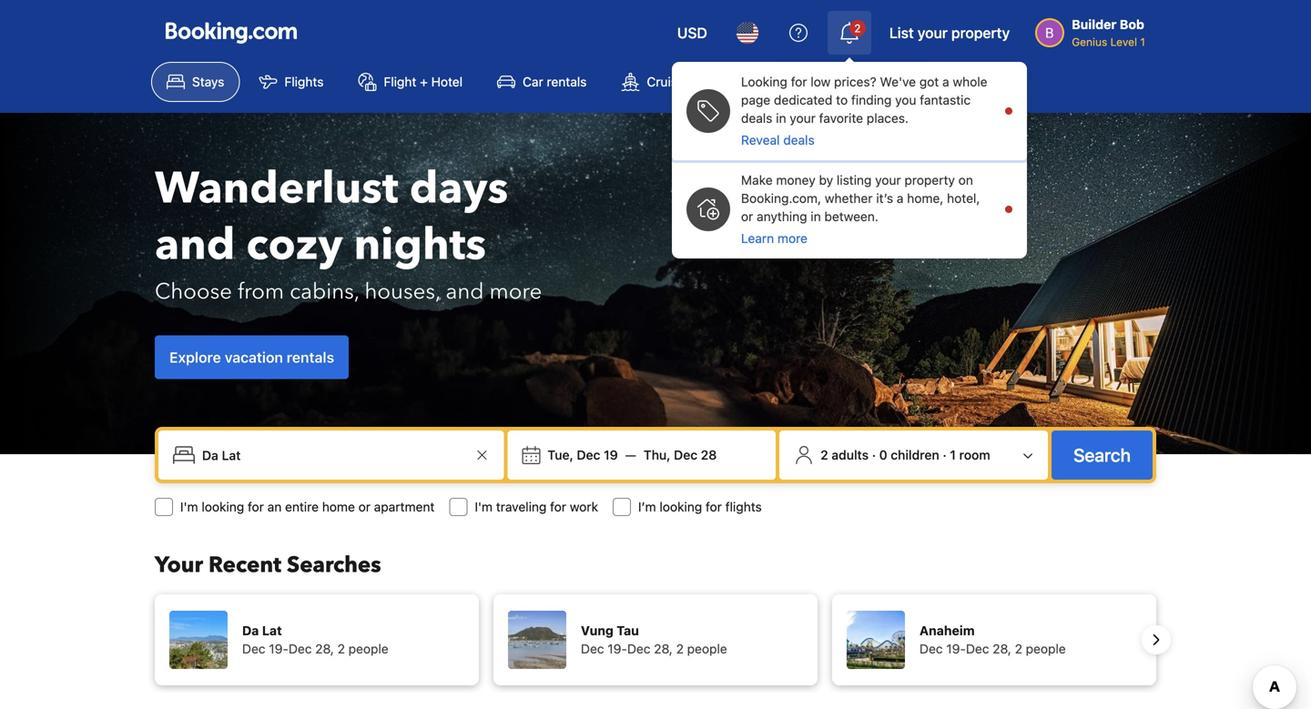 Task type: vqa. For each thing, say whether or not it's contained in the screenshot.
Penn Station
no



Task type: locate. For each thing, give the bounding box(es) containing it.
2 horizontal spatial 28,
[[993, 642, 1012, 657]]

0 vertical spatial and
[[155, 215, 235, 275]]

28, inside "da lat dec 19-dec 28, 2 people"
[[315, 642, 334, 657]]

car rentals link
[[482, 62, 602, 102]]

da lat dec 19-dec 28, 2 people
[[242, 623, 389, 657]]

0 vertical spatial more
[[778, 231, 808, 246]]

in down the dedicated
[[776, 111, 787, 126]]

19- inside 'vung tau dec 19-dec 28, 2 people'
[[608, 642, 627, 657]]

deals
[[741, 111, 773, 126], [784, 133, 815, 148]]

people for da lat dec 19-dec 28, 2 people
[[349, 642, 389, 657]]

—
[[625, 448, 636, 463]]

3 28, from the left
[[993, 642, 1012, 657]]

0 horizontal spatial and
[[155, 215, 235, 275]]

rentals right vacation
[[287, 349, 334, 366]]

1 left room
[[950, 448, 956, 463]]

list
[[890, 24, 914, 41]]

1 vertical spatial 1
[[950, 448, 956, 463]]

people inside "da lat dec 19-dec 28, 2 people"
[[349, 642, 389, 657]]

a right got
[[943, 74, 950, 89]]

0 horizontal spatial 1
[[950, 448, 956, 463]]

0 horizontal spatial rentals
[[287, 349, 334, 366]]

entire
[[285, 500, 319, 515]]

28, inside 'vung tau dec 19-dec 28, 2 people'
[[654, 642, 673, 657]]

or up learn
[[741, 209, 754, 224]]

in inside make money by listing your property on booking.com, whether it's a home, hotel, or anything in between. learn more
[[811, 209, 821, 224]]

anything
[[757, 209, 808, 224]]

builder
[[1072, 17, 1117, 32]]

in inside 'looking for low prices? we've got a whole page dedicated to finding you fantastic deals in your favorite places. reveal deals'
[[776, 111, 787, 126]]

1 horizontal spatial more
[[778, 231, 808, 246]]

2 button
[[828, 11, 872, 55]]

0 horizontal spatial people
[[349, 642, 389, 657]]

for left flights
[[706, 500, 722, 515]]

1 horizontal spatial looking
[[660, 500, 702, 515]]

people inside anaheim dec 19-dec 28, 2 people
[[1026, 642, 1066, 657]]

1 right level
[[1141, 36, 1146, 48]]

· right children at right bottom
[[943, 448, 947, 463]]

1 i'm from the left
[[180, 500, 198, 515]]

da
[[242, 623, 259, 638]]

0 vertical spatial rentals
[[547, 74, 587, 89]]

2 looking from the left
[[660, 500, 702, 515]]

money
[[776, 173, 816, 188]]

i'm
[[180, 500, 198, 515], [475, 500, 493, 515]]

and right houses,
[[446, 277, 484, 307]]

people for vung tau dec 19-dec 28, 2 people
[[687, 642, 727, 657]]

1 vertical spatial or
[[359, 500, 371, 515]]

28,
[[315, 642, 334, 657], [654, 642, 673, 657], [993, 642, 1012, 657]]

28
[[701, 448, 717, 463]]

usd
[[677, 24, 708, 41]]

2 inside 'vung tau dec 19-dec 28, 2 people'
[[676, 642, 684, 657]]

in right anything
[[811, 209, 821, 224]]

a
[[943, 74, 950, 89], [897, 191, 904, 206]]

rentals right car on the left top of the page
[[547, 74, 587, 89]]

airport
[[876, 74, 917, 89]]

make
[[741, 173, 773, 188]]

1 vertical spatial property
[[905, 173, 955, 188]]

2 adults · 0 children · 1 room button
[[787, 438, 1041, 473]]

tue, dec 19 button
[[540, 439, 625, 472]]

to
[[836, 92, 848, 107]]

or inside make money by listing your property on booking.com, whether it's a home, hotel, or anything in between. learn more
[[741, 209, 754, 224]]

choose
[[155, 277, 232, 307]]

28, for tau
[[654, 642, 673, 657]]

thu, dec 28 button
[[636, 439, 724, 472]]

for left "an"
[[248, 500, 264, 515]]

people inside 'vung tau dec 19-dec 28, 2 people'
[[687, 642, 727, 657]]

on
[[959, 173, 974, 188]]

a right it's
[[897, 191, 904, 206]]

for inside 'looking for low prices? we've got a whole page dedicated to finding you fantastic deals in your favorite places. reveal deals'
[[791, 74, 807, 89]]

airport taxis
[[876, 74, 948, 89]]

learn
[[741, 231, 774, 246]]

2 horizontal spatial people
[[1026, 642, 1066, 657]]

19
[[604, 448, 618, 463]]

wanderlust
[[155, 159, 399, 219]]

0 horizontal spatial a
[[897, 191, 904, 206]]

3 19- from the left
[[947, 642, 966, 657]]

19- down lat
[[269, 642, 289, 657]]

2
[[855, 22, 861, 35], [821, 448, 829, 463], [338, 642, 345, 657], [676, 642, 684, 657], [1015, 642, 1023, 657]]

in
[[776, 111, 787, 126], [811, 209, 821, 224]]

explore
[[169, 349, 221, 366]]

i'm looking for an entire home or apartment
[[180, 500, 435, 515]]

home,
[[907, 191, 944, 206]]

19-
[[269, 642, 289, 657], [608, 642, 627, 657], [947, 642, 966, 657]]

hotel
[[431, 74, 463, 89]]

Where are you going? field
[[195, 439, 471, 472]]

1 horizontal spatial people
[[687, 642, 727, 657]]

0 vertical spatial in
[[776, 111, 787, 126]]

0 vertical spatial 1
[[1141, 36, 1146, 48]]

19- for lat
[[269, 642, 289, 657]]

fantastic
[[920, 92, 971, 107]]

· left 0
[[872, 448, 876, 463]]

tau
[[617, 623, 639, 638]]

1 vertical spatial more
[[490, 277, 542, 307]]

looking right the i'm
[[660, 500, 702, 515]]

1 horizontal spatial ·
[[943, 448, 947, 463]]

deals right reveal
[[784, 133, 815, 148]]

0 vertical spatial a
[[943, 74, 950, 89]]

1 vertical spatial a
[[897, 191, 904, 206]]

0 horizontal spatial ·
[[872, 448, 876, 463]]

1 horizontal spatial rentals
[[547, 74, 587, 89]]

view
[[782, 67, 811, 82]]

1 19- from the left
[[269, 642, 289, 657]]

search
[[1074, 444, 1131, 466]]

your
[[155, 551, 203, 581]]

or
[[741, 209, 754, 224], [359, 500, 371, 515]]

usd button
[[666, 11, 719, 55]]

make money by listing your property on booking.com, whether it's a home, hotel, or anything in between. learn more
[[741, 173, 980, 246]]

0 horizontal spatial looking
[[202, 500, 244, 515]]

and up choose
[[155, 215, 235, 275]]

0 horizontal spatial more
[[490, 277, 542, 307]]

19- down the tau
[[608, 642, 627, 657]]

2 inside "da lat dec 19-dec 28, 2 people"
[[338, 642, 345, 657]]

1 horizontal spatial or
[[741, 209, 754, 224]]

3 people from the left
[[1026, 642, 1066, 657]]

i'm traveling for work
[[475, 500, 598, 515]]

2 19- from the left
[[608, 642, 627, 657]]

0 horizontal spatial or
[[359, 500, 371, 515]]

list your property
[[890, 24, 1010, 41]]

1 people from the left
[[349, 642, 389, 657]]

deals down page
[[741, 111, 773, 126]]

for for i'm looking for an entire home or apartment
[[248, 500, 264, 515]]

0 horizontal spatial in
[[776, 111, 787, 126]]

wanderlust days and cozy nights choose from cabins, houses, and more
[[155, 159, 542, 307]]

2 inside '2 adults · 0 children · 1 room' dropdown button
[[821, 448, 829, 463]]

0 horizontal spatial 28,
[[315, 642, 334, 657]]

1 horizontal spatial 28,
[[654, 642, 673, 657]]

19- inside "da lat dec 19-dec 28, 2 people"
[[269, 642, 289, 657]]

1 vertical spatial and
[[446, 277, 484, 307]]

1 horizontal spatial in
[[811, 209, 821, 224]]

i'm left traveling
[[475, 500, 493, 515]]

i'm for i'm looking for an entire home or apartment
[[180, 500, 198, 515]]

anaheim
[[920, 623, 975, 638]]

looking for i'm
[[202, 500, 244, 515]]

1 horizontal spatial 19-
[[608, 642, 627, 657]]

list your property link
[[879, 11, 1021, 55]]

rentals
[[547, 74, 587, 89], [287, 349, 334, 366]]

whole
[[953, 74, 988, 89]]

for up the dedicated
[[791, 74, 807, 89]]

your up it's
[[875, 173, 901, 188]]

explore vacation rentals link
[[155, 336, 349, 379]]

tue,
[[548, 448, 574, 463]]

finding
[[852, 92, 892, 107]]

1 looking from the left
[[202, 500, 244, 515]]

1 inside the builder bob genius level 1
[[1141, 36, 1146, 48]]

looking left "an"
[[202, 500, 244, 515]]

1 · from the left
[[872, 448, 876, 463]]

0
[[880, 448, 888, 463]]

cruises
[[647, 74, 691, 89]]

property up the "home,"
[[905, 173, 955, 188]]

and
[[155, 215, 235, 275], [446, 277, 484, 307]]

i'm up your
[[180, 500, 198, 515]]

your up to
[[814, 67, 840, 82]]

for left work
[[550, 500, 567, 515]]

1 vertical spatial deals
[[784, 133, 815, 148]]

stays link
[[151, 62, 240, 102]]

hotel,
[[947, 191, 980, 206]]

2 inside 2 dropdown button
[[855, 22, 861, 35]]

1 horizontal spatial a
[[943, 74, 950, 89]]

0 horizontal spatial 19-
[[269, 642, 289, 657]]

or right home
[[359, 500, 371, 515]]

2 i'm from the left
[[475, 500, 493, 515]]

flights
[[726, 500, 762, 515]]

2 28, from the left
[[654, 642, 673, 657]]

19- down anaheim
[[947, 642, 966, 657]]

more
[[778, 231, 808, 246], [490, 277, 542, 307]]

cozy
[[246, 215, 343, 275]]

2 horizontal spatial 19-
[[947, 642, 966, 657]]

for for i'm looking for flights
[[706, 500, 722, 515]]

1 horizontal spatial i'm
[[475, 500, 493, 515]]

0 vertical spatial or
[[741, 209, 754, 224]]

1 28, from the left
[[315, 642, 334, 657]]

0 horizontal spatial i'm
[[180, 500, 198, 515]]

2 people from the left
[[687, 642, 727, 657]]

level
[[1111, 36, 1138, 48]]

1
[[1141, 36, 1146, 48], [950, 448, 956, 463]]

1 vertical spatial in
[[811, 209, 821, 224]]

0 horizontal spatial deals
[[741, 111, 773, 126]]

1 horizontal spatial 1
[[1141, 36, 1146, 48]]

property inside make money by listing your property on booking.com, whether it's a home, hotel, or anything in between. learn more
[[905, 173, 955, 188]]

flight
[[384, 74, 417, 89]]

your down the dedicated
[[790, 111, 816, 126]]

adults
[[832, 448, 869, 463]]

looking
[[202, 500, 244, 515], [660, 500, 702, 515]]

region
[[140, 587, 1171, 693]]

a inside 'looking for low prices? we've got a whole page dedicated to finding you fantastic deals in your favorite places. reveal deals'
[[943, 74, 950, 89]]

flight + hotel link
[[343, 62, 478, 102]]

property up the whole
[[952, 24, 1010, 41]]



Task type: describe. For each thing, give the bounding box(es) containing it.
between.
[[825, 209, 879, 224]]

thu,
[[644, 448, 671, 463]]

19- inside anaheim dec 19-dec 28, 2 people
[[947, 642, 966, 657]]

explore vacation rentals
[[169, 349, 334, 366]]

in for your
[[776, 111, 787, 126]]

places.
[[867, 111, 909, 126]]

in for between.
[[811, 209, 821, 224]]

by
[[819, 173, 834, 188]]

view your notifications
[[782, 67, 916, 82]]

car
[[523, 74, 544, 89]]

booking.com,
[[741, 191, 822, 206]]

houses,
[[365, 277, 440, 307]]

looking
[[741, 74, 788, 89]]

a inside make money by listing your property on booking.com, whether it's a home, hotel, or anything in between. learn more
[[897, 191, 904, 206]]

taxis
[[920, 74, 948, 89]]

you
[[895, 92, 917, 107]]

vacation
[[225, 349, 283, 366]]

i'm looking for flights
[[638, 500, 762, 515]]

more inside wanderlust days and cozy nights choose from cabins, houses, and more
[[490, 277, 542, 307]]

28, inside anaheim dec 19-dec 28, 2 people
[[993, 642, 1012, 657]]

2 · from the left
[[943, 448, 947, 463]]

next image
[[1146, 629, 1168, 651]]

bob
[[1120, 17, 1145, 32]]

we've
[[880, 74, 916, 89]]

airport taxis link
[[835, 62, 963, 102]]

more inside make money by listing your property on booking.com, whether it's a home, hotel, or anything in between. learn more
[[778, 231, 808, 246]]

i'm for i'm traveling for work
[[475, 500, 493, 515]]

looking for low prices? we've got a whole page dedicated to finding you fantastic deals in your favorite places. reveal deals
[[741, 74, 988, 148]]

28, for lat
[[315, 642, 334, 657]]

searches
[[287, 551, 381, 581]]

vung
[[581, 623, 614, 638]]

your account menu builder bob genius level 1 element
[[1036, 8, 1153, 50]]

days
[[410, 159, 509, 219]]

your inside 'looking for low prices? we've got a whole page dedicated to finding you fantastic deals in your favorite places. reveal deals'
[[790, 111, 816, 126]]

0 vertical spatial property
[[952, 24, 1010, 41]]

dedicated
[[774, 92, 833, 107]]

genius
[[1072, 36, 1108, 48]]

attractions
[[751, 74, 816, 89]]

region containing da lat
[[140, 587, 1171, 693]]

2 adults · 0 children · 1 room
[[821, 448, 991, 463]]

looking for i'm
[[660, 500, 702, 515]]

your inside make money by listing your property on booking.com, whether it's a home, hotel, or anything in between. learn more
[[875, 173, 901, 188]]

vung tau dec 19-dec 28, 2 people
[[581, 623, 727, 657]]

low
[[811, 74, 831, 89]]

car rentals
[[523, 74, 587, 89]]

1 horizontal spatial deals
[[784, 133, 815, 148]]

19- for tau
[[608, 642, 627, 657]]

1 horizontal spatial and
[[446, 277, 484, 307]]

0 vertical spatial deals
[[741, 111, 773, 126]]

flights
[[285, 74, 324, 89]]

prices?
[[834, 74, 877, 89]]

i'm
[[638, 500, 656, 515]]

page
[[741, 92, 771, 107]]

+
[[420, 74, 428, 89]]

from
[[238, 277, 284, 307]]

your recent searches
[[155, 551, 381, 581]]

an
[[268, 500, 282, 515]]

recent
[[209, 551, 281, 581]]

booking.com image
[[166, 22, 297, 44]]

anaheim dec 19-dec 28, 2 people
[[920, 623, 1066, 657]]

search button
[[1052, 431, 1153, 480]]

favorite
[[819, 111, 864, 126]]

reveal
[[741, 133, 780, 148]]

got
[[920, 74, 939, 89]]

2 inside anaheim dec 19-dec 28, 2 people
[[1015, 642, 1023, 657]]

cabins,
[[290, 277, 359, 307]]

1 inside dropdown button
[[950, 448, 956, 463]]

it's
[[876, 191, 894, 206]]

cruises link
[[606, 62, 707, 102]]

room
[[960, 448, 991, 463]]

lat
[[262, 623, 282, 638]]

listing
[[837, 173, 872, 188]]

builder bob genius level 1
[[1072, 17, 1146, 48]]

your right list
[[918, 24, 948, 41]]

home
[[322, 500, 355, 515]]

notifications
[[844, 67, 916, 82]]

children
[[891, 448, 940, 463]]

whether
[[825, 191, 873, 206]]

flight + hotel
[[384, 74, 463, 89]]

traveling
[[496, 500, 547, 515]]

tue, dec 19 — thu, dec 28
[[548, 448, 717, 463]]

attractions link
[[710, 62, 831, 102]]

stays
[[192, 74, 224, 89]]

for for i'm traveling for work
[[550, 500, 567, 515]]

1 vertical spatial rentals
[[287, 349, 334, 366]]



